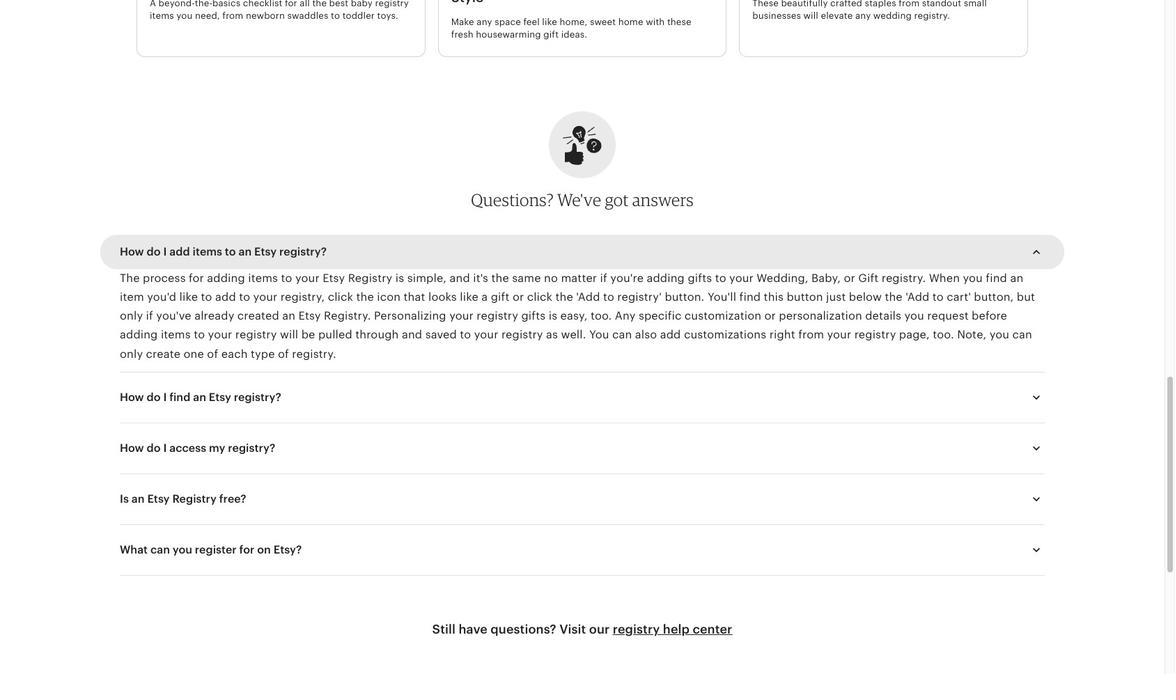 Task type: describe. For each thing, give the bounding box(es) containing it.
any
[[615, 309, 636, 323]]

your down a
[[474, 328, 498, 342]]

what
[[120, 543, 148, 556]]

etsy up registry, at the left of page
[[323, 272, 345, 285]]

you've
[[156, 309, 191, 323]]

your up registry, at the left of page
[[295, 272, 320, 285]]

you inside dropdown button
[[173, 543, 192, 556]]

your up you'll
[[729, 272, 754, 285]]

pulled
[[318, 328, 352, 342]]

how do i access my registry? button
[[107, 432, 1057, 465]]

button
[[787, 291, 823, 304]]

the process for adding items to your etsy registry is simple, and it's the same no matter if you're adding gifts to your wedding, baby, or gift registry. when you find an item you'd like to add to your registry, click the icon that looks like a gift or click the 'add to registry' button. you'll find this button just below the 'add to cart' button, but only if you've already created an etsy registry. personalizing your registry gifts is easy, too. any specific customization or personalization details you request before adding items to your registry will be pulled through and saved to your registry as well. you can also add customizations right from your registry page, too. note, you can only create one of each type of registry.
[[120, 272, 1035, 361]]

your down already
[[208, 328, 232, 342]]

personalization
[[779, 309, 862, 323]]

2 vertical spatial registry?
[[228, 441, 275, 455]]

for inside a beyond-the-basics checklist for all the best baby registry items you need, from newborn swaddles to toddler toys.
[[285, 0, 297, 8]]

best
[[329, 0, 348, 8]]

what can you register for on etsy?
[[120, 543, 302, 556]]

these
[[667, 16, 692, 27]]

you'll
[[708, 291, 736, 304]]

still
[[432, 622, 456, 637]]

create
[[146, 347, 181, 361]]

sweet
[[590, 16, 616, 27]]

an down registry, at the left of page
[[282, 309, 295, 323]]

my
[[209, 441, 225, 455]]

request
[[927, 309, 969, 323]]

how do i access my registry?
[[120, 441, 275, 455]]

questions? we've got answers
[[471, 189, 694, 210]]

1 vertical spatial gifts
[[521, 309, 546, 323]]

an down one
[[193, 391, 206, 404]]

ideas.
[[561, 29, 587, 39]]

to inside how do i add items to an etsy registry? dropdown button
[[225, 245, 236, 258]]

icon
[[377, 291, 401, 304]]

have
[[459, 622, 488, 637]]

well.
[[561, 328, 586, 342]]

2 horizontal spatial add
[[660, 328, 681, 342]]

registry down a
[[477, 309, 518, 323]]

home
[[618, 16, 643, 27]]

you up page,
[[905, 309, 924, 323]]

wedding,
[[757, 272, 809, 285]]

from inside these beautifully crafted staples from standout small businesses will elevate any wedding registry.
[[899, 0, 920, 8]]

will inside these beautifully crafted staples from standout small businesses will elevate any wedding registry.
[[804, 11, 818, 21]]

how do i add items to an etsy registry? button
[[107, 235, 1057, 269]]

with
[[646, 16, 665, 27]]

access
[[169, 441, 206, 455]]

just
[[826, 291, 846, 304]]

0 vertical spatial too.
[[591, 309, 612, 323]]

registry left as
[[502, 328, 543, 342]]

baby,
[[812, 272, 841, 285]]

feel
[[523, 16, 540, 27]]

beautifully
[[781, 0, 828, 8]]

you
[[589, 328, 609, 342]]

help
[[663, 622, 690, 637]]

2 vertical spatial registry.
[[292, 347, 336, 361]]

1 of from the left
[[207, 347, 218, 361]]

the up easy,
[[556, 291, 573, 304]]

when
[[929, 272, 960, 285]]

the inside a beyond-the-basics checklist for all the best baby registry items you need, from newborn swaddles to toddler toys.
[[312, 0, 327, 8]]

matter
[[561, 272, 597, 285]]

created
[[237, 309, 279, 323]]

1 horizontal spatial if
[[600, 272, 607, 285]]

is an etsy registry free?
[[120, 492, 246, 506]]

through
[[355, 328, 399, 342]]

already
[[194, 309, 234, 323]]

1 vertical spatial registry?
[[234, 391, 281, 404]]

type
[[251, 347, 275, 361]]

below
[[849, 291, 882, 304]]

etsy up be
[[299, 309, 321, 323]]

free?
[[219, 492, 246, 506]]

0 vertical spatial gifts
[[688, 272, 712, 285]]

as
[[546, 328, 558, 342]]

any inside these beautifully crafted staples from standout small businesses will elevate any wedding registry.
[[855, 11, 871, 21]]

a beyond-the-basics checklist for all the best baby registry items you need, from newborn swaddles to toddler toys. link
[[137, 0, 425, 35]]

same
[[512, 272, 541, 285]]

how for how do i add items to an etsy registry?
[[120, 245, 144, 258]]

how for how do i find an etsy registry?
[[120, 391, 144, 404]]

housewarming
[[476, 29, 541, 39]]

we've
[[557, 189, 601, 210]]

that
[[404, 291, 425, 304]]

you down the "before"
[[990, 328, 1010, 342]]

button.
[[665, 291, 705, 304]]

home,
[[560, 16, 588, 27]]

these beautifully crafted staples from standout small businesses will elevate any wedding registry.
[[753, 0, 987, 21]]

crafted
[[830, 0, 862, 8]]

1 vertical spatial or
[[513, 291, 524, 304]]

items inside dropdown button
[[193, 245, 222, 258]]

1 vertical spatial is
[[549, 309, 557, 323]]

1 vertical spatial registry.
[[882, 272, 926, 285]]

what can you register for on etsy? button
[[107, 533, 1057, 567]]

registry inside dropdown button
[[172, 492, 217, 506]]

the-
[[195, 0, 213, 8]]

an up created
[[239, 245, 252, 258]]

1 horizontal spatial and
[[450, 272, 470, 285]]

0 vertical spatial registry?
[[279, 245, 327, 258]]

registry inside a beyond-the-basics checklist for all the best baby registry items you need, from newborn swaddles to toddler toys.
[[375, 0, 409, 8]]

2 of from the left
[[278, 347, 289, 361]]

toys.
[[377, 11, 398, 21]]

0 horizontal spatial adding
[[120, 328, 158, 342]]

all
[[300, 0, 310, 8]]

our
[[589, 622, 610, 637]]

registry down details
[[855, 328, 896, 342]]

be
[[301, 328, 315, 342]]

space
[[495, 16, 521, 27]]

looks
[[428, 291, 457, 304]]

customizations
[[684, 328, 766, 342]]

0 horizontal spatial if
[[146, 309, 153, 323]]

registry,
[[281, 291, 325, 304]]

like inside make any space feel like home, sweet home with these fresh housewarming gift ideas.
[[542, 16, 557, 27]]

find inside dropdown button
[[169, 391, 190, 404]]

from inside a beyond-the-basics checklist for all the best baby registry items you need, from newborn swaddles to toddler toys.
[[222, 11, 243, 21]]

right
[[770, 328, 795, 342]]

beyond-
[[159, 0, 195, 8]]

1 horizontal spatial adding
[[207, 272, 245, 285]]

items up created
[[248, 272, 278, 285]]

personalizing
[[374, 309, 446, 323]]

before
[[972, 309, 1007, 323]]

registry'
[[617, 291, 662, 304]]

2 only from the top
[[120, 347, 143, 361]]

you're
[[610, 272, 644, 285]]

a
[[150, 0, 156, 8]]

2 'add from the left
[[906, 291, 930, 304]]

add inside how do i add items to an etsy registry? dropdown button
[[169, 245, 190, 258]]

gift inside make any space feel like home, sweet home with these fresh housewarming gift ideas.
[[544, 29, 559, 39]]

2 horizontal spatial adding
[[647, 272, 685, 285]]

is
[[120, 492, 129, 506]]

i for find
[[163, 391, 167, 404]]

0 vertical spatial find
[[986, 272, 1007, 285]]



Task type: locate. For each thing, give the bounding box(es) containing it.
1 vertical spatial find
[[740, 291, 761, 304]]

fresh
[[451, 29, 474, 39]]

page,
[[899, 328, 930, 342]]

an right is
[[132, 492, 145, 506]]

'add
[[576, 291, 600, 304], [906, 291, 930, 304]]

0 horizontal spatial click
[[328, 291, 353, 304]]

1 horizontal spatial find
[[740, 291, 761, 304]]

1 click from the left
[[328, 291, 353, 304]]

you up cart'
[[963, 272, 983, 285]]

1 only from the top
[[120, 309, 143, 323]]

add up already
[[215, 291, 236, 304]]

2 horizontal spatial for
[[285, 0, 297, 8]]

etsy up created
[[254, 245, 277, 258]]

2 how from the top
[[120, 391, 144, 404]]

or down same
[[513, 291, 524, 304]]

of right one
[[207, 347, 218, 361]]

0 horizontal spatial add
[[169, 245, 190, 258]]

gifts
[[688, 272, 712, 285], [521, 309, 546, 323]]

and
[[450, 272, 470, 285], [402, 328, 422, 342]]

0 vertical spatial gift
[[544, 29, 559, 39]]

etsy down each
[[209, 391, 231, 404]]

the
[[120, 272, 140, 285]]

0 vertical spatial from
[[899, 0, 920, 8]]

2 vertical spatial from
[[798, 328, 824, 342]]

1 horizontal spatial gifts
[[688, 272, 712, 285]]

0 horizontal spatial can
[[150, 543, 170, 556]]

registry? up registry, at the left of page
[[279, 245, 327, 258]]

2 horizontal spatial find
[[986, 272, 1007, 285]]

2 horizontal spatial from
[[899, 0, 920, 8]]

0 horizontal spatial from
[[222, 11, 243, 21]]

2 vertical spatial add
[[660, 328, 681, 342]]

staples
[[865, 0, 896, 8]]

i down create at the bottom left of the page
[[163, 391, 167, 404]]

1 vertical spatial gift
[[491, 291, 510, 304]]

registry. inside these beautifully crafted staples from standout small businesses will elevate any wedding registry.
[[914, 11, 950, 21]]

0 horizontal spatial is
[[396, 272, 404, 285]]

add
[[169, 245, 190, 258], [215, 291, 236, 304], [660, 328, 681, 342]]

1 horizontal spatial too.
[[933, 328, 954, 342]]

like up "you've"
[[179, 291, 198, 304]]

click up registry. in the top left of the page
[[328, 291, 353, 304]]

the left icon on the top left of page
[[356, 291, 374, 304]]

an up but
[[1010, 272, 1024, 285]]

can down any
[[612, 328, 632, 342]]

got
[[605, 189, 629, 210]]

adding up create at the bottom left of the page
[[120, 328, 158, 342]]

1 vertical spatial do
[[147, 391, 161, 404]]

gift inside the process for adding items to your etsy registry is simple, and it's the same no matter if you're adding gifts to your wedding, baby, or gift registry. when you find an item you'd like to add to your registry, click the icon that looks like a gift or click the 'add to registry' button. you'll find this button just below the 'add to cart' button, but only if you've already created an etsy registry. personalizing your registry gifts is easy, too. any specific customization or personalization details you request before adding items to your registry will be pulled through and saved to your registry as well. you can also add customizations right from your registry page, too. note, you can only create one of each type of registry.
[[491, 291, 510, 304]]

the right it's
[[491, 272, 509, 285]]

2 horizontal spatial or
[[844, 272, 855, 285]]

swaddles
[[287, 11, 328, 21]]

0 horizontal spatial for
[[189, 272, 204, 285]]

registry
[[375, 0, 409, 8], [477, 309, 518, 323], [235, 328, 277, 342], [502, 328, 543, 342], [855, 328, 896, 342], [613, 622, 660, 637]]

you'd
[[147, 291, 176, 304]]

1 vertical spatial only
[[120, 347, 143, 361]]

0 horizontal spatial gift
[[491, 291, 510, 304]]

0 horizontal spatial any
[[477, 16, 492, 27]]

gift right a
[[491, 291, 510, 304]]

0 vertical spatial for
[[285, 0, 297, 8]]

1 horizontal spatial can
[[612, 328, 632, 342]]

1 vertical spatial registry
[[172, 492, 217, 506]]

1 horizontal spatial of
[[278, 347, 289, 361]]

i up process at top left
[[163, 245, 167, 258]]

1 i from the top
[[163, 245, 167, 258]]

you
[[176, 11, 193, 21], [963, 272, 983, 285], [905, 309, 924, 323], [990, 328, 1010, 342], [173, 543, 192, 556]]

1 vertical spatial will
[[280, 328, 298, 342]]

answers
[[632, 189, 694, 210]]

visit
[[560, 622, 586, 637]]

can right what
[[150, 543, 170, 556]]

specific
[[639, 309, 682, 323]]

add up process at top left
[[169, 245, 190, 258]]

each
[[221, 347, 248, 361]]

registry down created
[[235, 328, 277, 342]]

your
[[295, 272, 320, 285], [729, 272, 754, 285], [253, 291, 278, 304], [449, 309, 474, 323], [208, 328, 232, 342], [474, 328, 498, 342], [827, 328, 852, 342]]

registry. down be
[[292, 347, 336, 361]]

and down personalizing
[[402, 328, 422, 342]]

1 horizontal spatial add
[[215, 291, 236, 304]]

gift
[[858, 272, 879, 285]]

for
[[285, 0, 297, 8], [189, 272, 204, 285], [239, 543, 255, 556]]

the up details
[[885, 291, 903, 304]]

3 i from the top
[[163, 441, 167, 455]]

saved
[[425, 328, 457, 342]]

from up wedding
[[899, 0, 920, 8]]

1 horizontal spatial will
[[804, 11, 818, 21]]

1 horizontal spatial 'add
[[906, 291, 930, 304]]

small
[[964, 0, 987, 8]]

0 vertical spatial registry.
[[914, 11, 950, 21]]

how do i find an etsy registry? button
[[107, 381, 1057, 414]]

1 horizontal spatial any
[[855, 11, 871, 21]]

0 vertical spatial will
[[804, 11, 818, 21]]

gifts up "button."
[[688, 272, 712, 285]]

1 vertical spatial how
[[120, 391, 144, 404]]

any right make
[[477, 16, 492, 27]]

2 vertical spatial find
[[169, 391, 190, 404]]

1 horizontal spatial or
[[765, 309, 776, 323]]

do for access
[[147, 441, 161, 455]]

1 horizontal spatial registry
[[348, 272, 393, 285]]

registry
[[348, 272, 393, 285], [172, 492, 217, 506]]

if left you're
[[600, 272, 607, 285]]

1 vertical spatial from
[[222, 11, 243, 21]]

wedding
[[873, 11, 912, 21]]

i for access
[[163, 441, 167, 455]]

2 vertical spatial how
[[120, 441, 144, 455]]

is up icon on the top left of page
[[396, 272, 404, 285]]

like right feel
[[542, 16, 557, 27]]

etsy
[[254, 245, 277, 258], [323, 272, 345, 285], [299, 309, 321, 323], [209, 391, 231, 404], [147, 492, 170, 506]]

these beautifully crafted staples from standout small businesses will elevate any wedding registry. link
[[740, 0, 1027, 35]]

it's
[[473, 272, 488, 285]]

0 horizontal spatial and
[[402, 328, 422, 342]]

2 vertical spatial or
[[765, 309, 776, 323]]

do up process at top left
[[147, 245, 161, 258]]

checklist
[[243, 0, 282, 8]]

for right process at top left
[[189, 272, 204, 285]]

only left create at the bottom left of the page
[[120, 347, 143, 361]]

need,
[[195, 11, 220, 21]]

questions?
[[491, 622, 556, 637]]

too.
[[591, 309, 612, 323], [933, 328, 954, 342]]

your down looks
[[449, 309, 474, 323]]

on
[[257, 543, 271, 556]]

to inside a beyond-the-basics checklist for all the best baby registry items you need, from newborn swaddles to toddler toys.
[[331, 11, 340, 21]]

customization
[[685, 309, 762, 323]]

how do i find an etsy registry?
[[120, 391, 281, 404]]

adding down how do i add items to an etsy registry?
[[207, 272, 245, 285]]

items up already
[[193, 245, 222, 258]]

is an etsy registry free? button
[[107, 483, 1057, 516]]

0 horizontal spatial gifts
[[521, 309, 546, 323]]

i for add
[[163, 245, 167, 258]]

for inside the process for adding items to your etsy registry is simple, and it's the same no matter if you're adding gifts to your wedding, baby, or gift registry. when you find an item you'd like to add to your registry, click the icon that looks like a gift or click the 'add to registry' button. you'll find this button just below the 'add to cart' button, but only if you've already created an etsy registry. personalizing your registry gifts is easy, too. any specific customization or personalization details you request before adding items to your registry will be pulled through and saved to your registry as well. you can also add customizations right from your registry page, too. note, you can only create one of each type of registry.
[[189, 272, 204, 285]]

make any space feel like home, sweet home with these fresh housewarming gift ideas. link
[[439, 0, 726, 54]]

like left a
[[460, 291, 479, 304]]

0 vertical spatial do
[[147, 245, 161, 258]]

a
[[482, 291, 488, 304]]

toddler
[[342, 11, 375, 21]]

2 click from the left
[[527, 291, 553, 304]]

1 horizontal spatial for
[[239, 543, 255, 556]]

0 vertical spatial registry
[[348, 272, 393, 285]]

do left access
[[147, 441, 161, 455]]

find
[[986, 272, 1007, 285], [740, 291, 761, 304], [169, 391, 190, 404]]

2 vertical spatial for
[[239, 543, 255, 556]]

2 do from the top
[[147, 391, 161, 404]]

or
[[844, 272, 855, 285], [513, 291, 524, 304], [765, 309, 776, 323]]

do down create at the bottom left of the page
[[147, 391, 161, 404]]

your up created
[[253, 291, 278, 304]]

0 horizontal spatial too.
[[591, 309, 612, 323]]

registry? right the my
[[228, 441, 275, 455]]

or left gift
[[844, 272, 855, 285]]

2 horizontal spatial like
[[542, 16, 557, 27]]

the right all
[[312, 0, 327, 8]]

0 horizontal spatial will
[[280, 328, 298, 342]]

0 vertical spatial how
[[120, 245, 144, 258]]

1 vertical spatial i
[[163, 391, 167, 404]]

any down crafted
[[855, 11, 871, 21]]

0 vertical spatial and
[[450, 272, 470, 285]]

1 horizontal spatial is
[[549, 309, 557, 323]]

0 horizontal spatial or
[[513, 291, 524, 304]]

or down this
[[765, 309, 776, 323]]

you down beyond-
[[176, 11, 193, 21]]

registry up toys. at the left top of the page
[[375, 0, 409, 8]]

can inside dropdown button
[[150, 543, 170, 556]]

for left all
[[285, 0, 297, 8]]

simple,
[[407, 272, 447, 285]]

registry left the free?
[[172, 492, 217, 506]]

and left it's
[[450, 272, 470, 285]]

2 horizontal spatial can
[[1013, 328, 1032, 342]]

is up as
[[549, 309, 557, 323]]

gifts down same
[[521, 309, 546, 323]]

1 do from the top
[[147, 245, 161, 258]]

if down you'd
[[146, 309, 153, 323]]

adding up "button."
[[647, 272, 685, 285]]

will left be
[[280, 328, 298, 342]]

1 horizontal spatial gift
[[544, 29, 559, 39]]

newborn
[[246, 11, 285, 21]]

of right type
[[278, 347, 289, 361]]

1 vertical spatial add
[[215, 291, 236, 304]]

basics
[[213, 0, 240, 8]]

process
[[143, 272, 186, 285]]

find down one
[[169, 391, 190, 404]]

standout
[[922, 0, 961, 8]]

registry up icon on the top left of page
[[348, 272, 393, 285]]

1 horizontal spatial click
[[527, 291, 553, 304]]

but
[[1017, 291, 1035, 304]]

from down personalization at top right
[[798, 328, 824, 342]]

gift left the ideas.
[[544, 29, 559, 39]]

click down no
[[527, 291, 553, 304]]

etsy?
[[274, 543, 302, 556]]

2 vertical spatial i
[[163, 441, 167, 455]]

3 how from the top
[[120, 441, 144, 455]]

etsy right is
[[147, 492, 170, 506]]

make
[[451, 16, 474, 27]]

0 horizontal spatial 'add
[[576, 291, 600, 304]]

items inside a beyond-the-basics checklist for all the best baby registry items you need, from newborn swaddles to toddler toys.
[[150, 11, 174, 21]]

will down beautifully
[[804, 11, 818, 21]]

0 horizontal spatial like
[[179, 291, 198, 304]]

these
[[753, 0, 779, 8]]

click
[[328, 291, 353, 304], [527, 291, 553, 304]]

you inside a beyond-the-basics checklist for all the best baby registry items you need, from newborn swaddles to toddler toys.
[[176, 11, 193, 21]]

items down a
[[150, 11, 174, 21]]

find up "button,"
[[986, 272, 1007, 285]]

0 vertical spatial only
[[120, 309, 143, 323]]

your down personalization at top right
[[827, 328, 852, 342]]

still have questions? visit our registry help center
[[432, 622, 732, 637]]

0 vertical spatial add
[[169, 245, 190, 258]]

1 vertical spatial and
[[402, 328, 422, 342]]

1 vertical spatial if
[[146, 309, 153, 323]]

registry inside the process for adding items to your etsy registry is simple, and it's the same no matter if you're adding gifts to your wedding, baby, or gift registry. when you find an item you'd like to add to your registry, click the icon that looks like a gift or click the 'add to registry' button. you'll find this button just below the 'add to cart' button, but only if you've already created an etsy registry. personalizing your registry gifts is easy, too. any specific customization or personalization details you request before adding items to your registry will be pulled through and saved to your registry as well. you can also add customizations right from your registry page, too. note, you can only create one of each type of registry.
[[348, 272, 393, 285]]

is
[[396, 272, 404, 285], [549, 309, 557, 323]]

1 vertical spatial for
[[189, 272, 204, 285]]

to
[[331, 11, 340, 21], [225, 245, 236, 258], [281, 272, 292, 285], [715, 272, 726, 285], [201, 291, 212, 304], [239, 291, 250, 304], [603, 291, 614, 304], [933, 291, 944, 304], [194, 328, 205, 342], [460, 328, 471, 342]]

0 vertical spatial i
[[163, 245, 167, 258]]

any inside make any space feel like home, sweet home with these fresh housewarming gift ideas.
[[477, 16, 492, 27]]

'add down matter
[[576, 291, 600, 304]]

1 horizontal spatial like
[[460, 291, 479, 304]]

1 horizontal spatial from
[[798, 328, 824, 342]]

registry? down type
[[234, 391, 281, 404]]

find left this
[[740, 291, 761, 304]]

0 vertical spatial if
[[600, 272, 607, 285]]

you left register at the bottom left
[[173, 543, 192, 556]]

for left on
[[239, 543, 255, 556]]

1 'add from the left
[[576, 291, 600, 304]]

0 vertical spatial is
[[396, 272, 404, 285]]

do for find
[[147, 391, 161, 404]]

items down "you've"
[[161, 328, 191, 342]]

0 horizontal spatial registry
[[172, 492, 217, 506]]

1 how from the top
[[120, 245, 144, 258]]

3 do from the top
[[147, 441, 161, 455]]

2 i from the top
[[163, 391, 167, 404]]

will inside the process for adding items to your etsy registry is simple, and it's the same no matter if you're adding gifts to your wedding, baby, or gift registry. when you find an item you'd like to add to your registry, click the icon that looks like a gift or click the 'add to registry' button. you'll find this button just below the 'add to cart' button, but only if you've already created an etsy registry. personalizing your registry gifts is easy, too. any specific customization or personalization details you request before adding items to your registry will be pulled through and saved to your registry as well. you can also add customizations right from your registry page, too. note, you can only create one of each type of registry.
[[280, 328, 298, 342]]

how for how do i access my registry?
[[120, 441, 144, 455]]

add down specific
[[660, 328, 681, 342]]

registry right our
[[613, 622, 660, 637]]

a beyond-the-basics checklist for all the best baby registry items you need, from newborn swaddles to toddler toys.
[[150, 0, 409, 21]]

i left access
[[163, 441, 167, 455]]

registry.
[[324, 309, 371, 323]]

do for add
[[147, 245, 161, 258]]

'add down when
[[906, 291, 930, 304]]

too. down request
[[933, 328, 954, 342]]

registry. right gift
[[882, 272, 926, 285]]

this
[[764, 291, 784, 304]]

from inside the process for adding items to your etsy registry is simple, and it's the same no matter if you're adding gifts to your wedding, baby, or gift registry. when you find an item you'd like to add to your registry, click the icon that looks like a gift or click the 'add to registry' button. you'll find this button just below the 'add to cart' button, but only if you've already created an etsy registry. personalizing your registry gifts is easy, too. any specific customization or personalization details you request before adding items to your registry will be pulled through and saved to your registry as well. you can also add customizations right from your registry page, too. note, you can only create one of each type of registry.
[[798, 328, 824, 342]]

0 vertical spatial or
[[844, 272, 855, 285]]

for inside dropdown button
[[239, 543, 255, 556]]

from down basics
[[222, 11, 243, 21]]

too. up you
[[591, 309, 612, 323]]

0 horizontal spatial of
[[207, 347, 218, 361]]

1 vertical spatial too.
[[933, 328, 954, 342]]

item
[[120, 291, 144, 304]]

only down item
[[120, 309, 143, 323]]

0 horizontal spatial find
[[169, 391, 190, 404]]

can down but
[[1013, 328, 1032, 342]]

registry. down "standout"
[[914, 11, 950, 21]]

center
[[693, 622, 732, 637]]

2 vertical spatial do
[[147, 441, 161, 455]]



Task type: vqa. For each thing, say whether or not it's contained in the screenshot.
States
no



